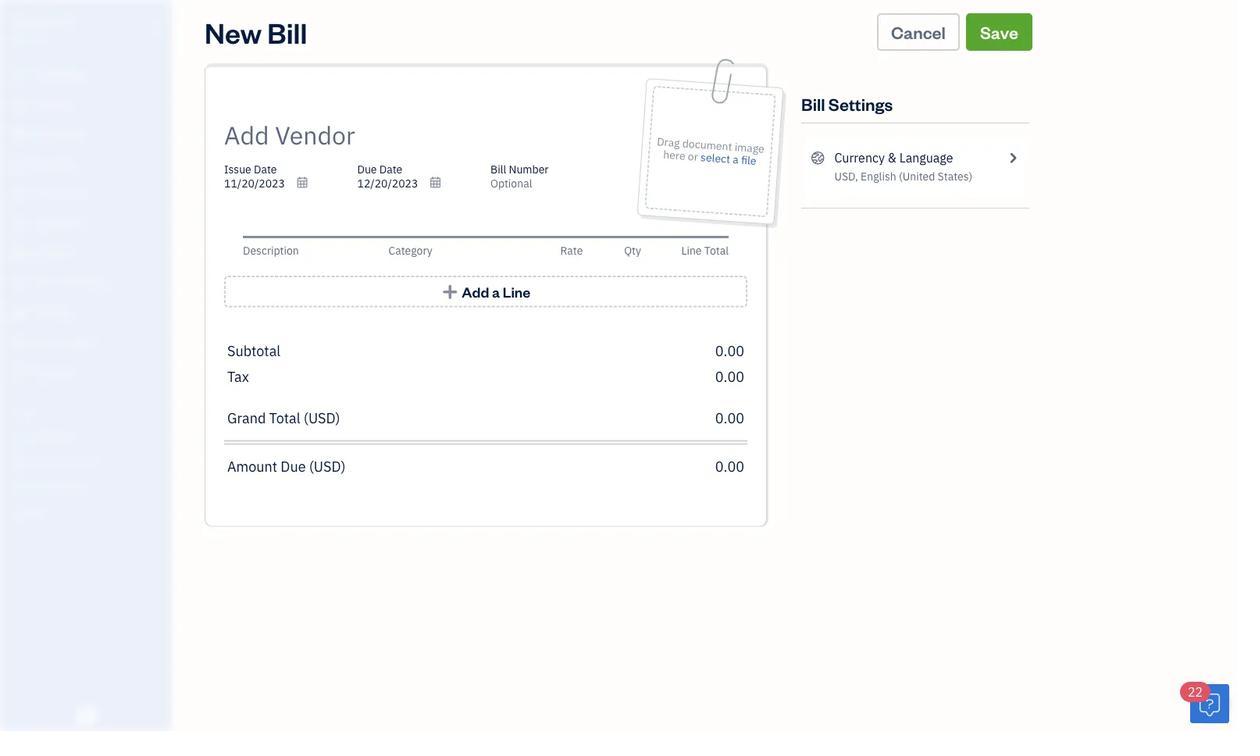 Task type: describe. For each thing, give the bounding box(es) containing it.
rate
[[561, 243, 583, 258]]

project image
[[10, 246, 29, 262]]

grand
[[227, 409, 266, 427]]

nelson
[[13, 14, 52, 30]]

bill settings
[[802, 93, 893, 115]]

cancel button
[[878, 13, 960, 51]]

or
[[688, 149, 699, 164]]

report image
[[10, 365, 29, 381]]

nelson llc owner
[[13, 14, 76, 44]]

estimate image
[[10, 127, 29, 143]]

0.00 for subtotal
[[716, 342, 745, 360]]

invoice image
[[10, 157, 29, 173]]

1 vertical spatial due
[[281, 458, 306, 476]]

(usd) for grand total (usd)
[[304, 409, 340, 427]]

(usd) for amount due (usd)
[[309, 458, 346, 476]]

usd,
[[835, 169, 859, 184]]

amount due (usd)
[[227, 458, 346, 476]]

language
[[900, 150, 954, 166]]

1 horizontal spatial due
[[358, 162, 377, 176]]

file
[[741, 153, 757, 168]]

states)
[[938, 169, 973, 184]]

client image
[[10, 98, 29, 113]]

description
[[243, 243, 299, 258]]

bill for new bill
[[802, 93, 826, 115]]

a for line
[[492, 282, 500, 301]]

chart image
[[10, 335, 29, 351]]

amount
[[227, 458, 277, 476]]

Bill Number text field
[[491, 176, 608, 190]]

llc
[[55, 14, 76, 30]]

here
[[663, 147, 686, 163]]

add a line button
[[224, 276, 748, 307]]

save button
[[967, 13, 1033, 51]]

apps image
[[12, 405, 167, 417]]

line total
[[682, 243, 729, 258]]

settings
[[829, 93, 893, 115]]

total for grand
[[269, 409, 301, 427]]

payment image
[[10, 187, 29, 202]]

subtotal
[[227, 342, 281, 360]]

drag document image here or
[[657, 134, 765, 164]]

qty
[[625, 243, 642, 258]]

22
[[1189, 684, 1204, 701]]

select a file
[[701, 150, 757, 168]]

bank connections image
[[12, 480, 167, 492]]

(united
[[899, 169, 936, 184]]

due date
[[358, 162, 403, 176]]

dashboard image
[[10, 68, 29, 84]]

select
[[701, 150, 731, 166]]



Task type: locate. For each thing, give the bounding box(es) containing it.
a right add
[[492, 282, 500, 301]]

document
[[682, 136, 733, 154]]

0 vertical spatial (usd)
[[304, 409, 340, 427]]

due
[[358, 162, 377, 176], [281, 458, 306, 476]]

0 horizontal spatial bill
[[267, 13, 307, 50]]

line inside add a line button
[[503, 282, 531, 301]]

1 horizontal spatial a
[[733, 152, 740, 167]]

line
[[682, 243, 702, 258], [503, 282, 531, 301]]

bill left settings
[[802, 93, 826, 115]]

tax
[[227, 368, 249, 386]]

date down vendor text field at the left top of the page
[[380, 162, 403, 176]]

timer image
[[10, 276, 29, 291]]

resource center badge image
[[1191, 685, 1230, 724]]

0.00 for tax
[[716, 368, 745, 386]]

0 horizontal spatial a
[[492, 282, 500, 301]]

0 horizontal spatial date
[[254, 162, 277, 176]]

add
[[462, 282, 489, 301]]

1 vertical spatial (usd)
[[309, 458, 346, 476]]

1 horizontal spatial line
[[682, 243, 702, 258]]

new bill
[[205, 13, 307, 50]]

bill number
[[491, 162, 549, 176]]

main element
[[0, 0, 211, 731]]

0 vertical spatial a
[[733, 152, 740, 167]]

issue
[[224, 162, 251, 176]]

0 horizontal spatial due
[[281, 458, 306, 476]]

0 vertical spatial bill
[[267, 13, 307, 50]]

number
[[509, 162, 549, 176]]

2 0.00 from the top
[[716, 368, 745, 386]]

2 horizontal spatial bill
[[802, 93, 826, 115]]

a inside button
[[492, 282, 500, 301]]

currency & language
[[835, 150, 954, 166]]

4 0.00 from the top
[[716, 458, 745, 476]]

date
[[254, 162, 277, 176], [380, 162, 403, 176]]

due right 'amount'
[[281, 458, 306, 476]]

english
[[861, 169, 897, 184]]

Due Date text field
[[358, 176, 451, 190]]

0 horizontal spatial line
[[503, 282, 531, 301]]

cancel
[[892, 21, 946, 43]]

1 horizontal spatial bill
[[491, 162, 507, 176]]

0 vertical spatial total
[[705, 243, 729, 258]]

add a line
[[462, 282, 531, 301]]

0 vertical spatial due
[[358, 162, 377, 176]]

owner
[[13, 31, 41, 44]]

total for line
[[705, 243, 729, 258]]

currencyandlanguage image
[[811, 148, 826, 167]]

0.00
[[716, 342, 745, 360], [716, 368, 745, 386], [716, 409, 745, 427], [716, 458, 745, 476]]

1 vertical spatial bill
[[802, 93, 826, 115]]

settings image
[[12, 505, 167, 517]]

1 horizontal spatial date
[[380, 162, 403, 176]]

image
[[735, 140, 765, 156]]

1 vertical spatial line
[[503, 282, 531, 301]]

3 0.00 from the top
[[716, 409, 745, 427]]

currency
[[835, 150, 885, 166]]

(usd) up amount due (usd)
[[304, 409, 340, 427]]

0 horizontal spatial total
[[269, 409, 301, 427]]

category
[[389, 243, 433, 258]]

line right qty
[[682, 243, 702, 258]]

a for file
[[733, 152, 740, 167]]

1 0.00 from the top
[[716, 342, 745, 360]]

&
[[888, 150, 897, 166]]

team members image
[[12, 430, 167, 442]]

a inside select a file
[[733, 152, 740, 167]]

freshbooks image
[[73, 706, 98, 725]]

0.00 for grand total (usd)
[[716, 409, 745, 427]]

new
[[205, 13, 262, 50]]

Vendor text field
[[224, 119, 608, 151]]

1 vertical spatial a
[[492, 282, 500, 301]]

date for due date
[[380, 162, 403, 176]]

items and services image
[[12, 455, 167, 467]]

bill
[[267, 13, 307, 50], [802, 93, 826, 115], [491, 162, 507, 176]]

a left file
[[733, 152, 740, 167]]

money image
[[10, 306, 29, 321]]

a
[[733, 152, 740, 167], [492, 282, 500, 301]]

Issue Date text field
[[224, 176, 318, 190]]

bill right new at left top
[[267, 13, 307, 50]]

2 date from the left
[[380, 162, 403, 176]]

line right add
[[503, 282, 531, 301]]

due down vendor text field at the left top of the page
[[358, 162, 377, 176]]

bill for issue date
[[491, 162, 507, 176]]

0 vertical spatial line
[[682, 243, 702, 258]]

1 vertical spatial total
[[269, 409, 301, 427]]

date right the "issue" at the top of page
[[254, 162, 277, 176]]

total
[[705, 243, 729, 258], [269, 409, 301, 427]]

(usd)
[[304, 409, 340, 427], [309, 458, 346, 476]]

1 date from the left
[[254, 162, 277, 176]]

plus image
[[441, 284, 459, 300]]

grand total (usd)
[[227, 409, 340, 427]]

2 vertical spatial bill
[[491, 162, 507, 176]]

22 button
[[1181, 682, 1230, 724]]

save
[[981, 21, 1019, 43]]

1 horizontal spatial total
[[705, 243, 729, 258]]

chevronright image
[[1006, 148, 1021, 167]]

bill left "number"
[[491, 162, 507, 176]]

usd, english (united states)
[[835, 169, 973, 184]]

issue date
[[224, 162, 277, 176]]

(usd) down grand total (usd)
[[309, 458, 346, 476]]

expense image
[[10, 216, 29, 232]]

date for issue date
[[254, 162, 277, 176]]

drag
[[657, 134, 681, 150]]



Task type: vqa. For each thing, say whether or not it's contained in the screenshot.
the topmost Member
no



